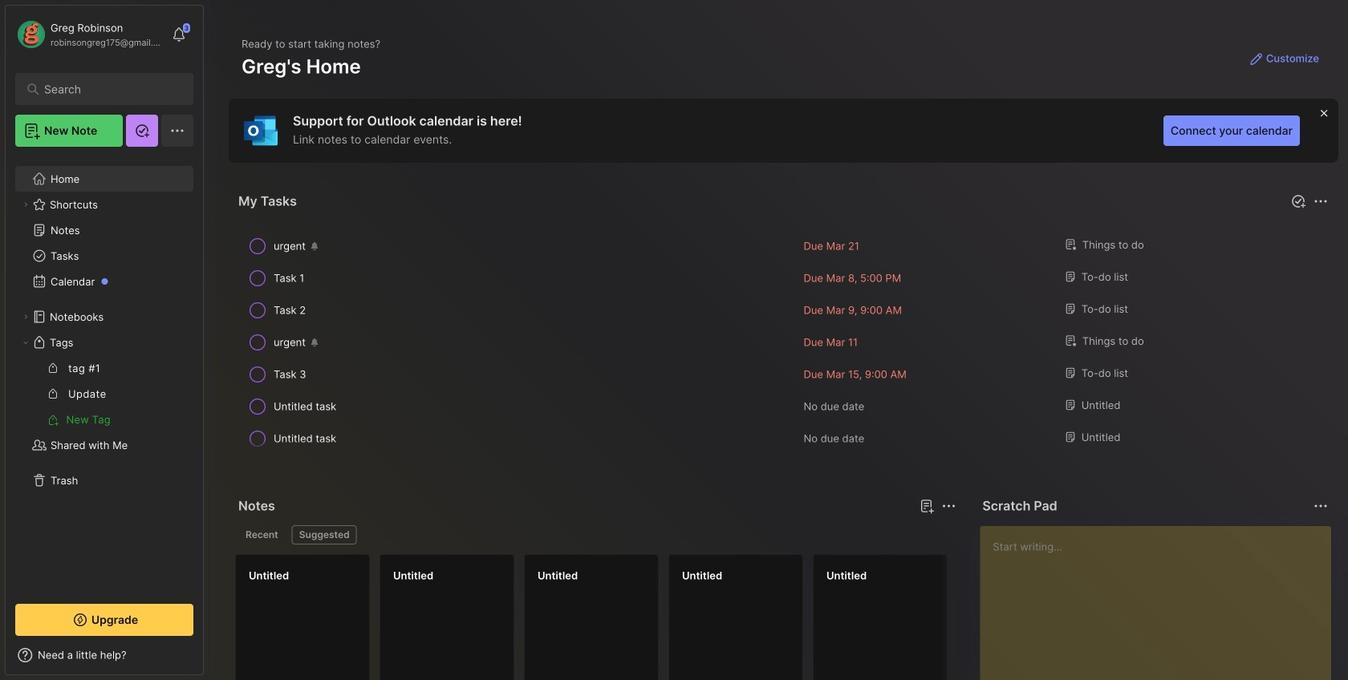 Task type: vqa. For each thing, say whether or not it's contained in the screenshot.
the leftmost 2
no



Task type: describe. For each thing, give the bounding box(es) containing it.
tree inside main element
[[6, 157, 203, 590]]

Search text field
[[44, 82, 172, 97]]

1 row group from the top
[[235, 230, 1333, 455]]

2 row group from the top
[[235, 555, 1349, 681]]

new task image
[[1291, 193, 1307, 210]]

Start writing… text field
[[993, 527, 1331, 681]]

expand tags image
[[21, 338, 31, 348]]

expand notebooks image
[[21, 312, 31, 322]]

group inside main element
[[15, 356, 193, 433]]



Task type: locate. For each thing, give the bounding box(es) containing it.
row group
[[235, 230, 1333, 455], [235, 555, 1349, 681]]

WHAT'S NEW field
[[6, 643, 203, 669]]

0 horizontal spatial tab
[[238, 526, 286, 545]]

click to collapse image
[[203, 651, 215, 670]]

main element
[[0, 0, 209, 681]]

group
[[15, 356, 193, 433]]

tree
[[6, 157, 203, 590]]

None search field
[[44, 79, 172, 99]]

1 vertical spatial row group
[[235, 555, 1349, 681]]

0 vertical spatial row group
[[235, 230, 1333, 455]]

tab
[[238, 526, 286, 545], [292, 526, 357, 545]]

tab list
[[238, 526, 954, 545]]

2 tab from the left
[[292, 526, 357, 545]]

none search field inside main element
[[44, 79, 172, 99]]

1 horizontal spatial tab
[[292, 526, 357, 545]]

more actions image
[[1312, 192, 1331, 211], [940, 497, 959, 516], [1312, 497, 1331, 516]]

Account field
[[15, 18, 164, 51]]

1 tab from the left
[[238, 526, 286, 545]]

More actions field
[[1310, 190, 1333, 213], [938, 495, 960, 518], [1310, 495, 1333, 518]]



